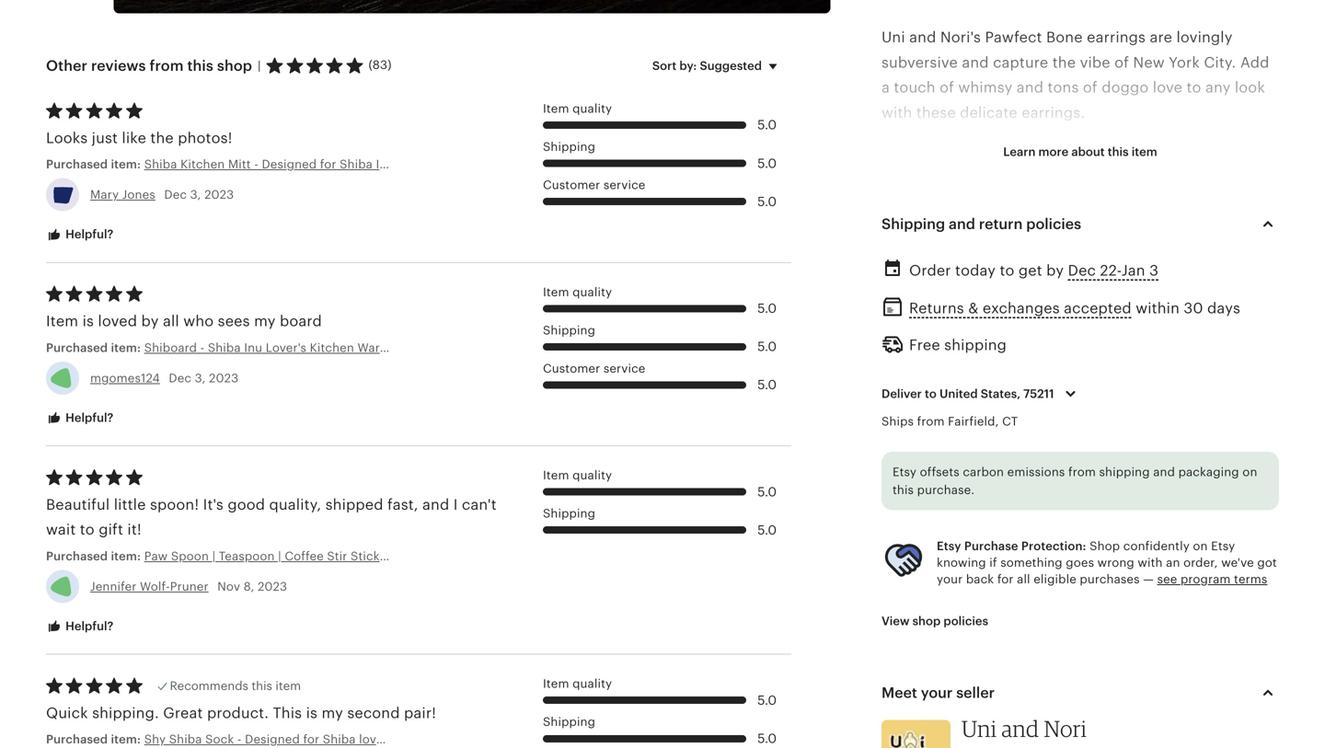 Task type: describe. For each thing, give the bounding box(es) containing it.
earrings
[[1087, 29, 1146, 46]]

2 5.0 from the top
[[758, 156, 777, 171]]

5 5.0 from the top
[[758, 339, 777, 354]]

8,
[[244, 580, 254, 594]]

item: for spoon!
[[111, 549, 141, 563]]

etsy for etsy purchase protection:
[[937, 539, 961, 553]]

if
[[990, 556, 997, 570]]

fast,
[[388, 496, 418, 513]]

purchased for item
[[46, 341, 108, 355]]

to inside the uni and nori's pawfect bone earrings are lovingly subversive and capture the vibe of new york city. add a touch of whimsy and tons of doggo love to any look with these delicate earrings.
[[1187, 79, 1202, 96]]

exchanges
[[983, 300, 1060, 317]]

get
[[1019, 262, 1043, 279]]

shipping for pair!
[[543, 715, 596, 729]]

0 vertical spatial shipping
[[945, 337, 1007, 354]]

shipped
[[325, 496, 383, 513]]

your inside shop confidently on etsy knowing if something goes wrong with an order, we've got your back for all eligible purchases —
[[937, 573, 963, 586]]

etsy for etsy offsets carbon emissions from shipping and packaging on this purchase.
[[893, 465, 917, 479]]

meet
[[882, 685, 918, 701]]

states,
[[981, 387, 1021, 401]]

meet your seller
[[882, 685, 995, 701]]

7 5.0 from the top
[[758, 484, 777, 499]]

the inside the uni and nori's pawfect bone earrings are lovingly subversive and capture the vibe of new york city. add a touch of whimsy and tons of doggo love to any look with these delicate earrings.
[[1053, 54, 1076, 71]]

looks just like the photos!
[[46, 130, 232, 146]]

2 · from the top
[[882, 229, 886, 246]]

925
[[882, 330, 909, 346]]

purchased for quick
[[46, 733, 108, 747]]

2 vertical spatial dec
[[169, 371, 192, 385]]

photos!
[[178, 130, 232, 146]]

shop inside button
[[913, 614, 941, 628]]

returns
[[909, 300, 964, 317]]

view
[[882, 614, 910, 628]]

and up whimsy at the right of page
[[962, 54, 989, 71]]

0 vertical spatial from
[[150, 57, 184, 74]]

by:
[[680, 59, 697, 73]]

1 vertical spatial 3/4
[[988, 505, 1011, 521]]

love
[[1153, 79, 1183, 96]]

3 5.0 from the top
[[758, 194, 777, 209]]

spoon!
[[150, 496, 199, 513]]

quality for beautiful little spoon! it's good quality, shipped fast, and i can't wait to gift it!
[[573, 469, 612, 482]]

ships
[[882, 415, 914, 428]]

learn more about this item
[[1004, 145, 1158, 159]]

see program terms link
[[1158, 573, 1268, 586]]

customer for looks just like the photos!
[[543, 178, 600, 192]]

policies inside 'dropdown button'
[[1026, 216, 1082, 232]]

quick shipping. great product. this is my second pair!
[[46, 705, 436, 722]]

item inside dropdown button
[[1132, 145, 1158, 159]]

lovingly
[[1177, 29, 1233, 46]]

packaging
[[1179, 465, 1240, 479]]

uni and nori
[[962, 715, 1087, 742]]

like
[[122, 130, 146, 146]]

width
[[882, 455, 924, 471]]

gift
[[99, 522, 123, 538]]

4 5.0 from the top
[[758, 301, 777, 316]]

helpful? button for beautiful little spoon! it's good quality, shipped fast, and i can't wait to gift it!
[[32, 610, 127, 644]]

suggested
[[700, 59, 762, 73]]

0 vertical spatial 3/4
[[928, 455, 951, 471]]

1 5.0 from the top
[[758, 118, 777, 132]]

customer for item is loved by all who sees my board
[[543, 362, 600, 375]]

are
[[1150, 29, 1173, 46]]

shipping and return policies button
[[865, 202, 1296, 246]]

board
[[280, 313, 322, 330]]

returns & exchanges accepted button
[[909, 295, 1132, 322]]

service for item is loved by all who sees my board
[[604, 362, 646, 375]]

1/2
[[999, 480, 1019, 496]]

6 5.0 from the top
[[758, 378, 777, 392]]

this left |
[[187, 57, 213, 74]]

2 horizontal spatial of
[[1115, 54, 1129, 71]]

returns & exchanges accepted within 30 days
[[909, 300, 1241, 317]]

helpful? button for looks just like the photos!
[[32, 218, 127, 252]]

looks
[[46, 130, 88, 146]]

quality for item is loved by all who sees my board
[[573, 285, 612, 299]]

and left nori
[[1002, 715, 1039, 742]]

1 · from the top
[[882, 204, 886, 221]]

item quality for looks just like the photos!
[[543, 102, 612, 115]]

1 vertical spatial by
[[141, 313, 159, 330]]

see program terms
[[1158, 573, 1268, 586]]

good
[[228, 496, 265, 513]]

deliver to united states, 75211
[[882, 387, 1054, 401]]

shipping inside 'dropdown button'
[[882, 216, 945, 232]]

weight
[[882, 430, 932, 446]]

item quality for item is loved by all who sees my board
[[543, 285, 612, 299]]

purchase.
[[917, 483, 975, 497]]

today
[[955, 262, 996, 279]]

item for looks just like the photos!
[[543, 102, 569, 115]]

jennifer wolf-pruner link
[[90, 580, 209, 594]]

got
[[1258, 556, 1277, 570]]

free
[[909, 337, 940, 354]]

policies inside button
[[944, 614, 989, 628]]

deliver
[[882, 387, 922, 401]]

uni and nori's pawfect bone earrings are lovingly subversive and capture the vibe of new york city. add a touch of whimsy and tons of doggo love to any look with these delicate earrings.
[[882, 29, 1270, 121]]

shipping and return policies
[[882, 216, 1082, 232]]

wrong
[[1098, 556, 1135, 570]]

purchased item: for shipping.
[[46, 733, 144, 747]]

mgomes124
[[90, 371, 160, 385]]

1 horizontal spatial of
[[1083, 79, 1098, 96]]

ships from fairfield, ct
[[882, 415, 1018, 428]]

helpful? for looks just like the photos!
[[63, 227, 113, 241]]

offsets
[[920, 465, 960, 479]]

order
[[909, 262, 951, 279]]

other
[[46, 57, 87, 74]]

10 5.0 from the top
[[758, 731, 777, 746]]

helpful? button for item is loved by all who sees my board
[[32, 401, 127, 435]]

quality,
[[269, 496, 321, 513]]

shipping for board
[[543, 323, 596, 337]]

all inside shop confidently on etsy knowing if something goes wrong with an order, we've got your back for all eligible purchases —
[[1017, 573, 1031, 586]]

in down 'emissions'
[[1023, 480, 1036, 496]]

shipping for and
[[543, 507, 596, 521]]

on inside "etsy offsets carbon emissions from shipping and packaging on this purchase."
[[1243, 465, 1258, 479]]

to inside the "beautiful little spoon! it's good quality, shipped fast, and i can't wait to gift it!"
[[80, 522, 95, 538]]

fastening
[[929, 204, 996, 221]]

g
[[1059, 430, 1068, 446]]

order,
[[1184, 556, 1218, 570]]

jones
[[122, 188, 155, 202]]

beautiful little spoon! it's good quality, shipped fast, and i can't wait to gift it!
[[46, 496, 497, 538]]

city.
[[1204, 54, 1237, 71]]

purchased item: for little
[[46, 549, 144, 563]]

item: for great
[[111, 733, 141, 747]]

other reviews from this shop
[[46, 57, 252, 74]]

tons
[[1048, 79, 1079, 96]]

within
[[1136, 300, 1180, 317]]

purchase
[[964, 539, 1019, 553]]

just
[[92, 130, 118, 146]]

protection:
[[1022, 539, 1087, 553]]

more
[[1039, 145, 1069, 159]]

0 vertical spatial 2023
[[204, 188, 234, 202]]

0 vertical spatial is
[[82, 313, 94, 330]]

etsy purchase protection:
[[937, 539, 1087, 553]]

doggo
[[1102, 79, 1149, 96]]

sort by: suggested button
[[639, 46, 798, 85]]

service for looks just like the photos!
[[604, 178, 646, 192]]

something
[[1001, 556, 1063, 570]]

(83)
[[369, 58, 392, 72]]

purchased for beautiful
[[46, 549, 108, 563]]



Task type: locate. For each thing, give the bounding box(es) containing it.
22-
[[1100, 262, 1122, 279]]

mgomes124 dec 3, 2023
[[90, 371, 239, 385]]

shipping
[[543, 140, 596, 154], [882, 216, 945, 232], [543, 323, 596, 337], [543, 507, 596, 521], [543, 715, 596, 729]]

york
[[1169, 54, 1200, 71]]

item: for like
[[111, 157, 141, 171]]

4 item: from the top
[[111, 733, 141, 747]]

with inside shop confidently on etsy knowing if something goes wrong with an order, we've got your back for all eligible purchases —
[[1138, 556, 1163, 570]]

wolf-
[[140, 580, 170, 594]]

purchased item: down just
[[46, 157, 144, 171]]

3 helpful? button from the top
[[32, 610, 127, 644]]

1 height from the top
[[882, 480, 930, 496]]

helpful? for beautiful little spoon! it's good quality, shipped fast, and i can't wait to gift it!
[[63, 619, 113, 633]]

customer service for item is loved by all who sees my board
[[543, 362, 646, 375]]

bone
[[1047, 29, 1083, 46]]

subversive
[[882, 54, 958, 71]]

these
[[917, 104, 956, 121]]

1 vertical spatial item
[[276, 679, 301, 693]]

0 vertical spatial ·
[[882, 204, 886, 221]]

and left i
[[423, 496, 449, 513]]

0 horizontal spatial shipping
[[945, 337, 1007, 354]]

a
[[882, 79, 890, 96]]

new
[[1133, 54, 1165, 71]]

1 vertical spatial the
[[150, 130, 174, 146]]

this up quick shipping. great product. this is my second pair!
[[252, 679, 272, 693]]

and left "return"
[[949, 216, 976, 232]]

is left loved
[[82, 313, 94, 330]]

this
[[273, 705, 302, 722]]

this right about
[[1108, 145, 1129, 159]]

0 horizontal spatial item
[[276, 679, 301, 693]]

0 vertical spatial service
[[604, 178, 646, 192]]

0 horizontal spatial with
[[882, 104, 913, 121]]

the
[[1053, 54, 1076, 71], [150, 130, 174, 146]]

purchased down looks
[[46, 157, 108, 171]]

in down (one
[[955, 455, 968, 471]]

1 horizontal spatial shop
[[913, 614, 941, 628]]

item quality for beautiful little spoon! it's good quality, shipped fast, and i can't wait to gift it!
[[543, 469, 612, 482]]

4 purchased from the top
[[46, 733, 108, 747]]

2 customer from the top
[[543, 362, 600, 375]]

helpful? down mgomes124
[[63, 411, 113, 425]]

with up —
[[1138, 556, 1163, 570]]

quick
[[46, 705, 88, 722]]

0 vertical spatial customer service
[[543, 178, 646, 192]]

and down capture
[[1017, 79, 1044, 96]]

touch
[[894, 79, 936, 96]]

height left (1
[[882, 505, 930, 521]]

item for item is loved by all who sees my board
[[543, 285, 569, 299]]

1 vertical spatial customer
[[543, 362, 600, 375]]

2 helpful? from the top
[[63, 411, 113, 425]]

shipping down &
[[945, 337, 1007, 354]]

who
[[183, 313, 214, 330]]

terms
[[1234, 573, 1268, 586]]

item: for loved
[[111, 341, 141, 355]]

purchases
[[1080, 573, 1140, 586]]

2 horizontal spatial etsy
[[1211, 539, 1235, 553]]

2 helpful? button from the top
[[32, 401, 127, 435]]

etsy up knowing
[[937, 539, 961, 553]]

policies up "order today to get by dec 22-jan 3"
[[1026, 216, 1082, 232]]

by right get
[[1047, 262, 1064, 279]]

this inside "etsy offsets carbon emissions from shipping and packaging on this purchase."
[[893, 483, 914, 497]]

uni for uni and nori's pawfect bone earrings are lovingly subversive and capture the vibe of new york city. add a touch of whimsy and tons of doggo love to any look with these delicate earrings.
[[882, 29, 905, 46]]

3 helpful? from the top
[[63, 619, 113, 633]]

mary jones link
[[90, 188, 155, 202]]

1 horizontal spatial on
[[1243, 465, 1258, 479]]

1 vertical spatial 2023
[[209, 371, 239, 385]]

1 vertical spatial on
[[1193, 539, 1208, 553]]

2023 right 8, in the bottom left of the page
[[258, 580, 287, 594]]

my right sees
[[254, 313, 276, 330]]

uni inside the uni and nori's pawfect bone earrings are lovingly subversive and capture the vibe of new york city. add a touch of whimsy and tons of doggo love to any look with these delicate earrings.
[[882, 29, 905, 46]]

2 item: from the top
[[111, 341, 141, 355]]

whimsy
[[959, 79, 1013, 96]]

0 horizontal spatial of
[[940, 79, 954, 96]]

purchased item: for is
[[46, 341, 144, 355]]

with down a
[[882, 104, 913, 121]]

0 vertical spatial uni
[[882, 29, 905, 46]]

etsy down weight
[[893, 465, 917, 479]]

0 vertical spatial dec
[[164, 188, 187, 202]]

it's
[[203, 496, 224, 513]]

2 horizontal spatial from
[[1069, 465, 1096, 479]]

0 vertical spatial on
[[1243, 465, 1258, 479]]

carbon
[[963, 465, 1004, 479]]

1 horizontal spatial my
[[322, 705, 343, 722]]

item for beautiful little spoon! it's good quality, shipped fast, and i can't wait to gift it!
[[543, 469, 569, 482]]

my
[[254, 313, 276, 330], [322, 705, 343, 722]]

1 vertical spatial all
[[1017, 573, 1031, 586]]

etsy up the we've
[[1211, 539, 1235, 553]]

from inside "etsy offsets carbon emissions from shipping and packaging on this purchase."
[[1069, 465, 1096, 479]]

1 vertical spatial uni
[[962, 715, 997, 742]]

view shop policies
[[882, 614, 989, 628]]

2 customer service from the top
[[543, 362, 646, 375]]

return
[[979, 216, 1023, 232]]

3 purchased from the top
[[46, 549, 108, 563]]

helpful? down the "mary"
[[63, 227, 113, 241]]

quality for quick shipping. great product. this is my second pair!
[[573, 677, 612, 691]]

0 vertical spatial helpful?
[[63, 227, 113, 241]]

by
[[1047, 262, 1064, 279], [141, 313, 159, 330]]

by right loved
[[141, 313, 159, 330]]

order today to get by dec 22-jan 3
[[909, 262, 1159, 279]]

uni up subversive
[[882, 29, 905, 46]]

to left any
[[1187, 79, 1202, 96]]

from up (one
[[917, 415, 945, 428]]

sort
[[652, 59, 677, 73]]

paw)
[[949, 505, 984, 521]]

purchased item: down quick
[[46, 733, 144, 747]]

3, right jones
[[190, 188, 201, 202]]

shop
[[1090, 539, 1120, 553]]

1 vertical spatial is
[[306, 705, 318, 722]]

1 horizontal spatial etsy
[[937, 539, 961, 553]]

on right packaging
[[1243, 465, 1258, 479]]

0 horizontal spatial by
[[141, 313, 159, 330]]

confidently
[[1124, 539, 1190, 553]]

1 service from the top
[[604, 178, 646, 192]]

1 purchased from the top
[[46, 157, 108, 171]]

helpful? button down jennifer
[[32, 610, 127, 644]]

to
[[1187, 79, 1202, 96], [1000, 262, 1015, 279], [925, 387, 937, 401], [80, 522, 95, 538]]

nori
[[1044, 715, 1087, 742]]

uni
[[882, 29, 905, 46], [962, 715, 997, 742]]

push
[[890, 204, 925, 221]]

dec right mgomes124 link
[[169, 371, 192, 385]]

helpful? down jennifer
[[63, 619, 113, 633]]

0 vertical spatial height
[[882, 480, 930, 496]]

1 item quality from the top
[[543, 102, 612, 115]]

and inside the "beautiful little spoon! it's good quality, shipped fast, and i can't wait to gift it!"
[[423, 496, 449, 513]]

0 horizontal spatial uni
[[882, 29, 905, 46]]

policies down back
[[944, 614, 989, 628]]

1 helpful? from the top
[[63, 227, 113, 241]]

3.2
[[1033, 430, 1055, 446]]

helpful? button down mgomes124
[[32, 401, 127, 435]]

1 horizontal spatial item
[[1132, 145, 1158, 159]]

policies
[[1026, 216, 1082, 232], [944, 614, 989, 628]]

1 vertical spatial helpful?
[[63, 411, 113, 425]]

uni for uni and nori
[[962, 715, 997, 742]]

accepted
[[1064, 300, 1132, 317]]

etsy inside shop confidently on etsy knowing if something goes wrong with an order, we've got your back for all eligible purchases —
[[1211, 539, 1235, 553]]

0 horizontal spatial policies
[[944, 614, 989, 628]]

3/4 up (2-
[[928, 455, 951, 471]]

about
[[1072, 145, 1105, 159]]

look
[[1235, 79, 1266, 96]]

1 horizontal spatial shipping
[[1099, 465, 1150, 479]]

1 vertical spatial ·
[[882, 229, 886, 246]]

any
[[1206, 79, 1231, 96]]

(1
[[934, 505, 945, 521]]

purchased item: for just
[[46, 157, 144, 171]]

1 item: from the top
[[111, 157, 141, 171]]

your down knowing
[[937, 573, 963, 586]]

1 horizontal spatial is
[[306, 705, 318, 722]]

shipping up shop
[[1099, 465, 1150, 479]]

deliver to united states, 75211 button
[[868, 375, 1096, 413]]

1 vertical spatial height
[[882, 505, 930, 521]]

etsy offsets carbon emissions from shipping and packaging on this purchase.
[[893, 465, 1258, 497]]

of down "vibe"
[[1083, 79, 1098, 96]]

and inside 'dropdown button'
[[949, 216, 976, 232]]

learn
[[1004, 145, 1036, 159]]

3 purchased item: from the top
[[46, 549, 144, 563]]

purchased down quick
[[46, 733, 108, 747]]

· left push
[[882, 204, 886, 221]]

item: down like
[[111, 157, 141, 171]]

1 horizontal spatial by
[[1047, 262, 1064, 279]]

3 item: from the top
[[111, 549, 141, 563]]

for
[[998, 573, 1014, 586]]

beautiful
[[46, 496, 110, 513]]

0 horizontal spatial from
[[150, 57, 184, 74]]

· left sold
[[882, 229, 886, 246]]

2 vertical spatial 2023
[[258, 580, 287, 594]]

my left second on the bottom left of the page
[[322, 705, 343, 722]]

&
[[968, 300, 979, 317]]

item: down shipping.
[[111, 733, 141, 747]]

1 purchased item: from the top
[[46, 157, 144, 171]]

dec left "22-"
[[1068, 262, 1096, 279]]

uni down seller
[[962, 715, 997, 742]]

1 vertical spatial dec
[[1068, 262, 1096, 279]]

0 horizontal spatial the
[[150, 130, 174, 146]]

1 horizontal spatial from
[[917, 415, 945, 428]]

of up these
[[940, 79, 954, 96]]

mary
[[90, 188, 119, 202]]

(2-
[[934, 480, 953, 496]]

0 horizontal spatial on
[[1193, 539, 1208, 553]]

your inside dropdown button
[[921, 685, 953, 701]]

from right 'reviews'
[[150, 57, 184, 74]]

0 horizontal spatial all
[[163, 313, 179, 330]]

meet your seller button
[[865, 671, 1296, 715]]

all right for
[[1017, 573, 1031, 586]]

1 vertical spatial 3,
[[195, 371, 206, 385]]

second
[[347, 705, 400, 722]]

pairs
[[944, 229, 979, 246]]

to left get
[[1000, 262, 1015, 279]]

customer service for looks just like the photos!
[[543, 178, 646, 192]]

8 5.0 from the top
[[758, 523, 777, 537]]

program
[[1181, 573, 1231, 586]]

0 vertical spatial 3,
[[190, 188, 201, 202]]

pawfect
[[985, 29, 1042, 46]]

30
[[1184, 300, 1204, 317]]

2 service from the top
[[604, 362, 646, 375]]

item quality for quick shipping. great product. this is my second pair!
[[543, 677, 612, 691]]

of
[[1115, 54, 1129, 71], [940, 79, 954, 96], [1083, 79, 1098, 96]]

item: down loved
[[111, 341, 141, 355]]

0 horizontal spatial is
[[82, 313, 94, 330]]

this
[[187, 57, 213, 74], [1108, 145, 1129, 159], [893, 483, 914, 497], [252, 679, 272, 693]]

3 quality from the top
[[573, 469, 612, 482]]

1 quality from the top
[[573, 102, 612, 115]]

1 vertical spatial with
[[1138, 556, 1163, 570]]

1 vertical spatial helpful? button
[[32, 401, 127, 435]]

1 horizontal spatial policies
[[1026, 216, 1082, 232]]

1 horizontal spatial the
[[1053, 54, 1076, 71]]

0 vertical spatial item
[[1132, 145, 1158, 159]]

in right sold
[[927, 229, 940, 246]]

0 vertical spatial by
[[1047, 262, 1064, 279]]

1 vertical spatial customer service
[[543, 362, 646, 375]]

from right 'emissions'
[[1069, 465, 1096, 479]]

in inside · push fastening · sold in pairs
[[927, 229, 940, 246]]

2 vertical spatial from
[[1069, 465, 1096, 479]]

helpful? button down the "mary"
[[32, 218, 127, 252]]

little
[[114, 496, 146, 513]]

quality
[[573, 102, 612, 115], [573, 285, 612, 299], [573, 469, 612, 482], [573, 677, 612, 691]]

of up 'doggo'
[[1115, 54, 1129, 71]]

1 vertical spatial your
[[921, 685, 953, 701]]

purchased
[[46, 157, 108, 171], [46, 341, 108, 355], [46, 549, 108, 563], [46, 733, 108, 747]]

3 item quality from the top
[[543, 469, 612, 482]]

with inside the uni and nori's pawfect bone earrings are lovingly subversive and capture the vibe of new york city. add a touch of whimsy and tons of doggo love to any look with these delicate earrings.
[[882, 104, 913, 121]]

1 horizontal spatial with
[[1138, 556, 1163, 570]]

and left packaging
[[1153, 465, 1175, 479]]

this down the width
[[893, 483, 914, 497]]

and up subversive
[[910, 29, 936, 46]]

1 vertical spatial my
[[322, 705, 343, 722]]

0 horizontal spatial etsy
[[893, 465, 917, 479]]

2 quality from the top
[[573, 285, 612, 299]]

on inside shop confidently on etsy knowing if something goes wrong with an order, we've got your back for all eligible purchases —
[[1193, 539, 1208, 553]]

1 horizontal spatial all
[[1017, 573, 1031, 586]]

is right this on the bottom
[[306, 705, 318, 722]]

4 quality from the top
[[573, 677, 612, 691]]

—
[[1143, 573, 1154, 586]]

2 vertical spatial helpful? button
[[32, 610, 127, 644]]

recommends this item
[[170, 679, 301, 693]]

item for quick shipping. great product. this is my second pair!
[[543, 677, 569, 691]]

item: down it!
[[111, 549, 141, 563]]

measurements
[[882, 405, 987, 421]]

2 height from the top
[[882, 505, 930, 521]]

emissions
[[1008, 465, 1065, 479]]

2 item quality from the top
[[543, 285, 612, 299]]

shop right view
[[913, 614, 941, 628]]

item
[[1132, 145, 1158, 159], [276, 679, 301, 693]]

knowing
[[937, 556, 986, 570]]

3, down who at the left top
[[195, 371, 206, 385]]

1 customer service from the top
[[543, 178, 646, 192]]

mgomes124 link
[[90, 371, 160, 385]]

0 vertical spatial policies
[[1026, 216, 1082, 232]]

4 item quality from the top
[[543, 677, 612, 691]]

your right meet
[[921, 685, 953, 701]]

on up the order,
[[1193, 539, 1208, 553]]

0 horizontal spatial my
[[254, 313, 276, 330]]

to up measurements
[[925, 387, 937, 401]]

0 vertical spatial your
[[937, 573, 963, 586]]

dec right jones
[[164, 188, 187, 202]]

delicate
[[960, 104, 1018, 121]]

height down the width
[[882, 480, 930, 496]]

1 horizontal spatial 3/4
[[988, 505, 1011, 521]]

loved
[[98, 313, 137, 330]]

0 vertical spatial the
[[1053, 54, 1076, 71]]

0 vertical spatial all
[[163, 313, 179, 330]]

dec 22-jan 3 button
[[1068, 257, 1159, 284]]

item right about
[[1132, 145, 1158, 159]]

mary jones dec 3, 2023
[[90, 188, 234, 202]]

4 purchased item: from the top
[[46, 733, 144, 747]]

0 vertical spatial my
[[254, 313, 276, 330]]

pruner
[[170, 580, 209, 594]]

united
[[940, 387, 978, 401]]

0 horizontal spatial 3/4
[[928, 455, 951, 471]]

to inside dropdown button
[[925, 387, 937, 401]]

2023 down the "photos!"
[[204, 188, 234, 202]]

item is loved by all who sees my board
[[46, 313, 322, 330]]

1 helpful? button from the top
[[32, 218, 127, 252]]

1 customer from the top
[[543, 178, 600, 192]]

shop left |
[[217, 57, 252, 74]]

back
[[966, 573, 994, 586]]

is
[[82, 313, 94, 330], [306, 705, 318, 722]]

the down the bone
[[1053, 54, 1076, 71]]

all left who at the left top
[[163, 313, 179, 330]]

in down 1/2 on the bottom right
[[1015, 505, 1028, 521]]

vibe
[[1080, 54, 1111, 71]]

and inside "etsy offsets carbon emissions from shipping and packaging on this purchase."
[[1153, 465, 1175, 479]]

this inside dropdown button
[[1108, 145, 1129, 159]]

3,
[[190, 188, 201, 202], [195, 371, 206, 385]]

(one
[[936, 430, 968, 446]]

to left the 'gift'
[[80, 522, 95, 538]]

purchased down wait
[[46, 549, 108, 563]]

ct
[[1002, 415, 1018, 428]]

1 vertical spatial shipping
[[1099, 465, 1150, 479]]

0 vertical spatial helpful? button
[[32, 218, 127, 252]]

purchased item: down loved
[[46, 341, 144, 355]]

1 vertical spatial from
[[917, 415, 945, 428]]

quality for looks just like the photos!
[[573, 102, 612, 115]]

9 5.0 from the top
[[758, 693, 777, 708]]

purchased item: down the 'gift'
[[46, 549, 144, 563]]

service
[[604, 178, 646, 192], [604, 362, 646, 375]]

purchased for looks
[[46, 157, 108, 171]]

the right like
[[150, 130, 174, 146]]

2 purchased from the top
[[46, 341, 108, 355]]

1 vertical spatial policies
[[944, 614, 989, 628]]

2 vertical spatial helpful?
[[63, 619, 113, 633]]

shipping inside "etsy offsets carbon emissions from shipping and packaging on this purchase."
[[1099, 465, 1150, 479]]

etsy inside "etsy offsets carbon emissions from shipping and packaging on this purchase."
[[893, 465, 917, 479]]

1 horizontal spatial uni
[[962, 715, 997, 742]]

item up this on the bottom
[[276, 679, 301, 693]]

days
[[1208, 300, 1241, 317]]

fairfield,
[[948, 415, 999, 428]]

1 vertical spatial shop
[[913, 614, 941, 628]]

0 vertical spatial with
[[882, 104, 913, 121]]

capture
[[993, 54, 1049, 71]]

5.0
[[758, 118, 777, 132], [758, 156, 777, 171], [758, 194, 777, 209], [758, 301, 777, 316], [758, 339, 777, 354], [758, 378, 777, 392], [758, 484, 777, 499], [758, 523, 777, 537], [758, 693, 777, 708], [758, 731, 777, 746]]

2023 down sees
[[209, 371, 239, 385]]

0 vertical spatial shop
[[217, 57, 252, 74]]

0 horizontal spatial shop
[[217, 57, 252, 74]]

0 vertical spatial customer
[[543, 178, 600, 192]]

1 vertical spatial service
[[604, 362, 646, 375]]

2 purchased item: from the top
[[46, 341, 144, 355]]

helpful? for item is loved by all who sees my board
[[63, 411, 113, 425]]

3/4 down 1/2 on the bottom right
[[988, 505, 1011, 521]]

purchased down loved
[[46, 341, 108, 355]]



Task type: vqa. For each thing, say whether or not it's contained in the screenshot.
"OUR LINEN HAS BEEN PRE-WASHED AT VERY HIGH TEMPERATURES TO ENSURE THAT WITH PROPER CARE NO FURTHER SHRINKAGE SHOULD OCCUR. IT CAN BE TUMBLE DRY ON LOW HEAT."
no



